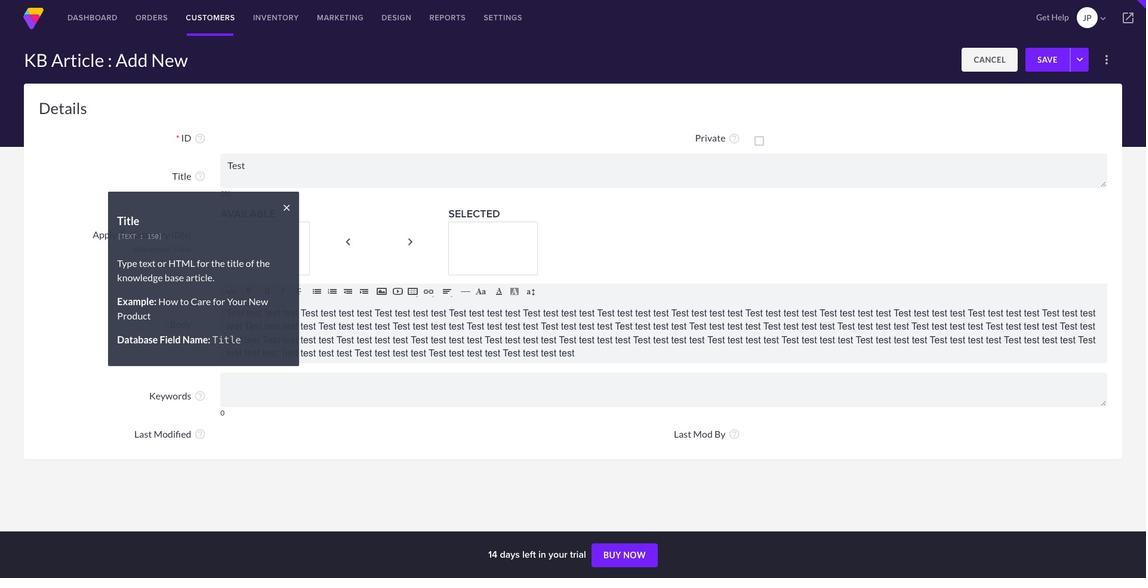 Task type: vqa. For each thing, say whether or not it's contained in the screenshot.
From
no



Task type: locate. For each thing, give the bounding box(es) containing it.
: left the add
[[108, 49, 112, 70]]

1 horizontal spatial title
[[172, 170, 191, 182]]

test test test test test test test test test test test test test test test test test test test test test test test test test test test test test test test test test test test test test test test test test test test test test test test test test test test test test test test test test test test test test test test test test test test test test test test test test test test test test test test test test test test test test test test test test test test test test test test test test test test test test test test test test test test test test test test test test test test test test test test test test test test test test test test test test test test test test test test test test test test test test test test test test test test test test test test test test test test test test test test test
[[226, 308, 1096, 358]]

0 horizontal spatial *
[[164, 319, 168, 329]]

title up to
[[117, 215, 139, 228]]

help_outline inside last mod by help_outline
[[729, 428, 741, 440]]

title right name:
[[212, 334, 241, 345]]

1 horizontal spatial last
[[674, 428, 692, 439]]

now
[[623, 550, 646, 560]]

last for help_outline
[[134, 428, 152, 439]]

0 vertical spatial new
[[151, 49, 188, 70]]

[text
[[117, 233, 136, 241]]

apply
[[93, 228, 117, 240]]

by
[[715, 428, 726, 439]]

0 horizontal spatial last
[[134, 428, 152, 439]]

for inside type text or html for the title of the knowledge base article.
[[197, 257, 209, 268]]

0 vertical spatial title
[[172, 170, 191, 182]]

help_outline inside * body help_outline
[[194, 318, 206, 330]]

: left the 150]
[[140, 233, 144, 241]]

your
[[227, 295, 247, 307]]

test
[[247, 308, 262, 318], [265, 308, 280, 318], [283, 308, 298, 318], [321, 308, 336, 318], [339, 308, 354, 318], [357, 308, 372, 318], [395, 308, 410, 318], [413, 308, 428, 318], [431, 308, 446, 318], [469, 308, 485, 318], [487, 308, 503, 318], [505, 308, 521, 318], [543, 308, 559, 318], [561, 308, 577, 318], [579, 308, 595, 318], [617, 308, 633, 318], [636, 308, 651, 318], [654, 308, 669, 318], [692, 308, 707, 318], [710, 308, 725, 318], [728, 308, 743, 318], [766, 308, 781, 318], [784, 308, 799, 318], [802, 308, 817, 318], [840, 308, 855, 318], [858, 308, 873, 318], [876, 308, 891, 318], [914, 308, 930, 318], [932, 308, 948, 318], [950, 308, 966, 318], [988, 308, 1004, 318], [1006, 308, 1022, 318], [1024, 308, 1040, 318], [1062, 308, 1078, 318], [1080, 308, 1096, 318], [226, 321, 242, 331], [265, 321, 280, 331], [283, 321, 298, 331], [301, 321, 316, 331], [339, 321, 354, 331], [357, 321, 372, 331], [375, 321, 390, 331], [413, 321, 428, 331], [431, 321, 446, 331], [449, 321, 464, 331], [487, 321, 502, 331], [505, 321, 520, 331], [523, 321, 539, 331], [561, 321, 577, 331], [579, 321, 595, 331], [597, 321, 613, 331], [635, 321, 651, 331], [653, 321, 669, 331], [671, 321, 687, 331], [710, 321, 725, 331], [728, 321, 743, 331], [746, 321, 761, 331], [784, 321, 799, 331], [802, 321, 817, 331], [820, 321, 835, 331], [858, 321, 873, 331], [876, 321, 891, 331], [894, 321, 909, 331], [932, 321, 947, 331], [950, 321, 965, 331], [968, 321, 984, 331], [1006, 321, 1022, 331], [1024, 321, 1040, 331], [1042, 321, 1058, 331], [1080, 321, 1096, 331], [226, 335, 242, 345], [245, 335, 260, 345], [283, 335, 298, 345], [301, 335, 316, 345], [319, 335, 334, 345], [357, 335, 372, 345], [375, 335, 390, 345], [393, 335, 408, 345], [431, 335, 446, 345], [449, 335, 464, 345], [467, 335, 482, 345], [505, 335, 520, 345], [523, 335, 539, 345], [541, 335, 557, 345], [579, 335, 595, 345], [597, 335, 613, 345], [615, 335, 631, 345], [653, 335, 669, 345], [671, 335, 687, 345], [690, 335, 705, 345], [728, 335, 743, 345], [746, 335, 761, 345], [764, 335, 779, 345], [802, 335, 817, 345], [820, 335, 835, 345], [838, 335, 853, 345], [876, 335, 891, 345], [894, 335, 910, 345], [912, 335, 928, 345], [950, 335, 966, 345], [968, 335, 984, 345], [986, 335, 1002, 345], [1024, 335, 1040, 345], [1042, 335, 1058, 345], [1060, 335, 1076, 345], [226, 348, 242, 358], [245, 348, 260, 358], [263, 348, 278, 358], [301, 348, 316, 358], [319, 348, 334, 358], [337, 348, 352, 358], [375, 348, 390, 358], [393, 348, 408, 358], [411, 348, 426, 358], [449, 348, 464, 358], [467, 348, 482, 358], [485, 348, 500, 358], [523, 348, 539, 358], [541, 348, 557, 358], [559, 348, 575, 358]]

help_outline right by
[[729, 428, 741, 440]]

design
[[382, 12, 412, 23]]

how
[[158, 295, 178, 307]]

0 vertical spatial :
[[108, 49, 112, 70]]

title
[[172, 170, 191, 182], [117, 215, 139, 228], [212, 334, 241, 345]]

apply to category id(s) advanced view help_outline
[[93, 228, 206, 255]]

available
[[221, 206, 275, 221]]

html
[[169, 257, 195, 268]]

type
[[117, 257, 137, 268]]

new right your
[[249, 295, 268, 307]]

or
[[158, 257, 167, 268]]

* left body
[[164, 319, 168, 329]]

customers
[[186, 12, 235, 23]]

name:
[[183, 334, 211, 345]]


[[1098, 13, 1109, 24]]

0 horizontal spatial :
[[108, 49, 112, 70]]

last inside last mod by help_outline
[[674, 428, 692, 439]]

None text field
[[221, 153, 1108, 188], [221, 373, 1108, 407], [221, 153, 1108, 188], [221, 373, 1108, 407]]

0 horizontal spatial for
[[197, 257, 209, 268]]

1 vertical spatial new
[[249, 295, 268, 307]]

1 vertical spatial :
[[140, 233, 144, 241]]

2 last from the left
[[674, 428, 692, 439]]

selected
[[449, 206, 500, 221]]

add
[[116, 49, 148, 70]]

last left mod
[[674, 428, 692, 439]]

* for * body help_outline
[[164, 319, 168, 329]]

 link
[[1111, 0, 1146, 36]]

new right the add
[[151, 49, 188, 70]]

body
[[170, 318, 191, 329]]

help_outline down the * id help_outline
[[194, 170, 206, 182]]

private help_outline
[[695, 132, 741, 144]]

type text or html for the title of the knowledge base article.
[[117, 257, 270, 283]]

get
[[1037, 12, 1050, 22]]

new
[[151, 49, 188, 70], [249, 295, 268, 307]]

0 vertical spatial *
[[176, 133, 179, 144]]

save
[[1038, 55, 1058, 64]]

* left id
[[176, 133, 179, 144]]

*
[[176, 133, 179, 144], [164, 319, 168, 329]]

title inside 'database field name: title'
[[212, 334, 241, 345]]

last for by
[[674, 428, 692, 439]]

14 days left in your trial
[[488, 548, 589, 561]]

1 the from the left
[[211, 257, 225, 268]]

help_outline inside apply to category id(s) advanced view help_outline
[[194, 235, 206, 247]]

1 last from the left
[[134, 428, 152, 439]]

help_outline
[[194, 132, 206, 144], [729, 132, 741, 144], [194, 170, 206, 182], [194, 235, 206, 247], [194, 318, 206, 330], [194, 390, 206, 402], [194, 428, 206, 440], [729, 428, 741, 440]]

help_outline inside the * id help_outline
[[194, 132, 206, 144]]

your
[[549, 548, 568, 561]]

for
[[197, 257, 209, 268], [213, 295, 225, 307]]

the
[[211, 257, 225, 268], [256, 257, 270, 268]]

help_outline right view at the top left
[[194, 235, 206, 247]]

help_outline right keywords
[[194, 390, 206, 402]]

1 horizontal spatial new
[[249, 295, 268, 307]]

help_outline right 'private'
[[729, 132, 741, 144]]

care
[[191, 295, 211, 307]]

help_outline right modified
[[194, 428, 206, 440]]

buy
[[604, 550, 622, 560]]

* inside the * id help_outline
[[176, 133, 179, 144]]

database
[[117, 334, 158, 345]]

advanced
[[134, 243, 171, 255]]

2 horizontal spatial title
[[212, 334, 241, 345]]

title for title
[[172, 170, 191, 182]]

1 vertical spatial for
[[213, 295, 225, 307]]

test
[[226, 308, 244, 318], [301, 308, 318, 318], [375, 308, 392, 318], [449, 308, 466, 318], [523, 308, 541, 318], [597, 308, 615, 318], [671, 308, 689, 318], [746, 308, 763, 318], [820, 308, 837, 318], [894, 308, 911, 318], [968, 308, 986, 318], [1042, 308, 1060, 318], [244, 321, 262, 331], [319, 321, 336, 331], [393, 321, 410, 331], [467, 321, 484, 331], [541, 321, 559, 331], [615, 321, 633, 331], [689, 321, 707, 331], [763, 321, 781, 331], [838, 321, 855, 331], [912, 321, 929, 331], [986, 321, 1004, 331], [1060, 321, 1078, 331], [262, 335, 280, 345], [337, 335, 354, 345], [411, 335, 428, 345], [485, 335, 502, 345], [559, 335, 577, 345], [633, 335, 651, 345], [708, 335, 725, 345], [782, 335, 799, 345], [856, 335, 873, 345], [930, 335, 948, 345], [1004, 335, 1022, 345], [1078, 335, 1096, 345], [280, 348, 298, 358], [355, 348, 372, 358], [429, 348, 446, 358], [503, 348, 520, 358]]

* inside * body help_outline
[[164, 319, 168, 329]]

last
[[134, 428, 152, 439], [674, 428, 692, 439]]

title down id
[[172, 170, 191, 182]]

1 horizontal spatial :
[[140, 233, 144, 241]]

more_vert button
[[1095, 48, 1119, 72]]

title inside "title [text : 150]"
[[117, 215, 139, 228]]

for left your
[[213, 295, 225, 307]]

the right the of
[[256, 257, 270, 268]]

product
[[117, 310, 151, 321]]

0 vertical spatial for
[[197, 257, 209, 268]]

buy now link
[[592, 543, 658, 567]]

* body help_outline
[[164, 318, 206, 330]]

:
[[108, 49, 112, 70], [140, 233, 144, 241]]

1 vertical spatial title
[[117, 215, 139, 228]]

days
[[500, 548, 520, 561]]

for up the article.
[[197, 257, 209, 268]]

2 vertical spatial title
[[212, 334, 241, 345]]

last left modified
[[134, 428, 152, 439]]

help_outline up name:
[[194, 318, 206, 330]]

details
[[39, 99, 87, 118]]

id
[[181, 132, 191, 144]]

1 vertical spatial *
[[164, 319, 168, 329]]

0 horizontal spatial the
[[211, 257, 225, 268]]

help_outline right id
[[194, 132, 206, 144]]

1 horizontal spatial for
[[213, 295, 225, 307]]

last inside last modified help_outline
[[134, 428, 152, 439]]

: inside "title [text : 150]"
[[140, 233, 144, 241]]

0 horizontal spatial title
[[117, 215, 139, 228]]

marketing
[[317, 12, 364, 23]]

database field name: title
[[117, 334, 241, 345]]

the left title
[[211, 257, 225, 268]]

article
[[51, 49, 104, 70]]

id(s)
[[171, 228, 191, 240]]

1 horizontal spatial *
[[176, 133, 179, 144]]

reports
[[430, 12, 466, 23]]

1 horizontal spatial the
[[256, 257, 270, 268]]



Task type: describe. For each thing, give the bounding box(es) containing it.
example:
[[117, 295, 157, 307]]

cancel link
[[962, 48, 1018, 72]]

next link
[[379, 229, 449, 263]]

to
[[180, 295, 189, 307]]

buy now
[[604, 550, 646, 560]]

mod
[[693, 428, 713, 439]]

dashboard
[[67, 12, 118, 23]]

article.
[[186, 271, 215, 283]]

how to care for your new product
[[117, 295, 268, 321]]

help_outline inside private help_outline
[[729, 132, 741, 144]]

inventory
[[253, 12, 299, 23]]

base
[[165, 271, 184, 283]]

title for title [text : 150]
[[117, 215, 139, 228]]

cancel
[[974, 55, 1006, 64]]

modified
[[154, 428, 191, 439]]

field
[[160, 334, 181, 345]]

last modified help_outline
[[134, 428, 206, 440]]

for inside how to care for your new product
[[213, 295, 225, 307]]

settings
[[484, 12, 523, 23]]

category
[[131, 228, 170, 240]]

: for article
[[108, 49, 112, 70]]

save link
[[1026, 48, 1070, 72]]

orders
[[136, 12, 168, 23]]

14
[[488, 548, 498, 561]]

2%
[[221, 189, 230, 198]]

: for [text
[[140, 233, 144, 241]]

title [text : 150]
[[117, 215, 162, 241]]

trial
[[570, 548, 586, 561]]

kb
[[24, 49, 48, 70]]

kb article : add new
[[24, 49, 188, 70]]

keywords
[[149, 390, 191, 401]]

in
[[539, 548, 546, 561]]

get help
[[1037, 12, 1069, 22]]

knowledge
[[117, 271, 163, 283]]

more_vert
[[1100, 53, 1114, 67]]

private
[[695, 132, 726, 144]]

keywords help_outline
[[149, 390, 206, 402]]

* id help_outline
[[176, 132, 206, 144]]

150]
[[147, 233, 162, 241]]

help_outline inside "keywords help_outline"
[[194, 390, 206, 402]]

0
[[221, 409, 225, 418]]

dashboard link
[[59, 0, 127, 36]]

advanced view link
[[39, 243, 191, 255]]

next
[[391, 249, 449, 263]]

jp
[[1083, 13, 1092, 23]]

2 the from the left
[[256, 257, 270, 268]]

new inside how to care for your new product
[[249, 295, 268, 307]]

help
[[1052, 12, 1069, 22]]

help_outline inside last modified help_outline
[[194, 428, 206, 440]]

to
[[119, 228, 129, 240]]

view
[[173, 243, 191, 255]]


[[1121, 11, 1136, 25]]

left
[[522, 548, 536, 561]]

* for * id help_outline
[[176, 133, 179, 144]]

0 horizontal spatial new
[[151, 49, 188, 70]]

last mod by help_outline
[[674, 428, 741, 440]]

of
[[246, 257, 254, 268]]

title
[[227, 257, 244, 268]]

text
[[139, 257, 156, 268]]



